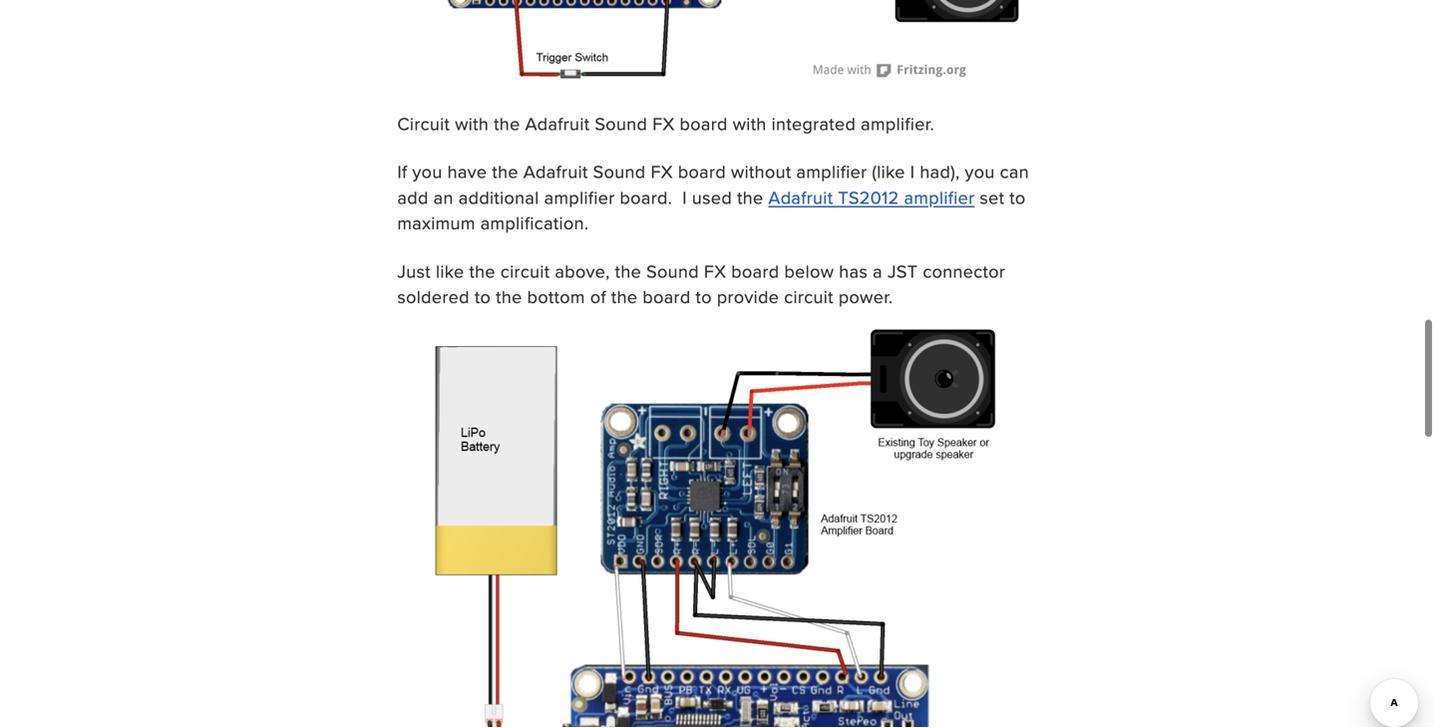Task type: vqa. For each thing, say whether or not it's contained in the screenshot.
left with
yes



Task type: describe. For each thing, give the bounding box(es) containing it.
had),
[[920, 159, 960, 184]]

additional
[[459, 184, 539, 210]]

have
[[448, 159, 487, 184]]

soldered
[[397, 284, 470, 309]]

adafruit inside the 'if you have the adafruit sound fx board without amplifier (like i had), you can add an additional amplifier board.  i used the'
[[524, 159, 588, 184]]

above,
[[555, 258, 610, 284]]

sound inside just like the circuit above, the sound fx board below has a jst connector soldered to the bottom of the board to provide circuit power.
[[647, 258, 699, 284]]

1 horizontal spatial to
[[696, 284, 712, 309]]

0 vertical spatial fx
[[653, 111, 675, 136]]

of
[[590, 284, 607, 309]]

board up the 'if you have the adafruit sound fx board without amplifier (like i had), you can add an additional amplifier board.  i used the'
[[680, 111, 728, 136]]

board.
[[620, 184, 673, 210]]

2 with from the left
[[733, 111, 767, 136]]

like
[[436, 258, 464, 284]]

image: components_blaster-board-with-amp_crop.png element
[[397, 0, 1035, 91]]

adafruit up additional
[[525, 111, 590, 136]]

2 you from the left
[[965, 159, 995, 184]]

integrated
[[772, 111, 856, 136]]

1 with from the left
[[455, 111, 489, 136]]

circuit with the adafruit sound fx board with integrated amplifier.
[[397, 111, 935, 136]]

2 horizontal spatial amplifier
[[904, 184, 975, 210]]

add
[[397, 184, 429, 210]]

circuit
[[397, 111, 450, 136]]

adafruit ts2012 amplifier link
[[769, 184, 975, 210]]

i
[[911, 159, 915, 184]]

an
[[434, 184, 454, 210]]

if
[[397, 159, 408, 184]]

power.
[[839, 284, 893, 309]]

board inside the 'if you have the adafruit sound fx board without amplifier (like i had), you can add an additional amplifier board.  i used the'
[[678, 159, 726, 184]]

0 horizontal spatial to
[[475, 284, 491, 309]]

1 you from the left
[[413, 159, 443, 184]]

amplifier.
[[861, 111, 935, 136]]

connector
[[923, 258, 1006, 284]]

a
[[873, 258, 883, 284]]

used
[[692, 184, 732, 210]]



Task type: locate. For each thing, give the bounding box(es) containing it.
adafruit down without
[[769, 184, 833, 210]]

1 horizontal spatial amplifier
[[797, 159, 867, 184]]

you up set
[[965, 159, 995, 184]]

0 horizontal spatial with
[[455, 111, 489, 136]]

components_blaster board ext amp_crop.png image
[[418, 329, 1014, 727]]

ts2012
[[838, 184, 899, 210]]

circuit
[[501, 258, 550, 284], [784, 284, 834, 309]]

board up provide
[[732, 258, 780, 284]]

board up the 'used'
[[678, 159, 726, 184]]

adafruit
[[525, 111, 590, 136], [524, 159, 588, 184], [769, 184, 833, 210]]

below
[[785, 258, 834, 284]]

with right circuit
[[455, 111, 489, 136]]

provide
[[717, 284, 779, 309]]

fx
[[653, 111, 675, 136], [651, 159, 673, 184], [704, 258, 727, 284]]

0 horizontal spatial circuit
[[501, 258, 550, 284]]

sound inside the 'if you have the adafruit sound fx board without amplifier (like i had), you can add an additional amplifier board.  i used the'
[[593, 159, 646, 184]]

to inside the set to maximum amplification.
[[1010, 184, 1026, 210]]

board right of
[[643, 284, 691, 309]]

(like
[[872, 159, 906, 184]]

1 horizontal spatial with
[[733, 111, 767, 136]]

just like the circuit above, the sound fx board below has a jst connector soldered to the bottom of the board to provide circuit power.
[[397, 258, 1006, 309]]

0 horizontal spatial amplifier
[[544, 184, 615, 210]]

1 vertical spatial sound
[[593, 159, 646, 184]]

2 vertical spatial fx
[[704, 258, 727, 284]]

amplifier
[[797, 159, 867, 184], [544, 184, 615, 210], [904, 184, 975, 210]]

0 horizontal spatial you
[[413, 159, 443, 184]]

just
[[397, 258, 431, 284]]

can
[[1000, 159, 1030, 184]]

board
[[680, 111, 728, 136], [678, 159, 726, 184], [732, 258, 780, 284], [643, 284, 691, 309]]

to left provide
[[696, 284, 712, 309]]

you right if
[[413, 159, 443, 184]]

set to maximum amplification.
[[397, 184, 1026, 236]]

set
[[980, 184, 1005, 210]]

the
[[494, 111, 520, 136], [492, 159, 519, 184], [737, 184, 764, 210], [469, 258, 496, 284], [615, 258, 642, 284], [496, 284, 522, 309], [611, 284, 638, 309]]

0 vertical spatial sound
[[595, 111, 648, 136]]

adafruit ts2012 amplifier
[[769, 184, 975, 210]]

amplifier up amplification.
[[544, 184, 615, 210]]

adafruit up amplification.
[[524, 159, 588, 184]]

to
[[1010, 184, 1026, 210], [475, 284, 491, 309], [696, 284, 712, 309]]

amplifier up ts2012
[[797, 159, 867, 184]]

if you have the adafruit sound fx board without amplifier (like i had), you can add an additional amplifier board.  i used the
[[397, 159, 1030, 210]]

sound
[[595, 111, 648, 136], [593, 159, 646, 184], [647, 258, 699, 284]]

fx inside just like the circuit above, the sound fx board below has a jst connector soldered to the bottom of the board to provide circuit power.
[[704, 258, 727, 284]]

1 vertical spatial fx
[[651, 159, 673, 184]]

with up without
[[733, 111, 767, 136]]

has
[[839, 258, 868, 284]]

with
[[455, 111, 489, 136], [733, 111, 767, 136]]

maximum
[[397, 210, 476, 236]]

to right soldered
[[475, 284, 491, 309]]

2 vertical spatial sound
[[647, 258, 699, 284]]

to right set
[[1010, 184, 1026, 210]]

circuit down below
[[784, 284, 834, 309]]

1 horizontal spatial circuit
[[784, 284, 834, 309]]

2 horizontal spatial to
[[1010, 184, 1026, 210]]

circuit up bottom
[[501, 258, 550, 284]]

amplification.
[[481, 210, 589, 236]]

you
[[413, 159, 443, 184], [965, 159, 995, 184]]

1 horizontal spatial you
[[965, 159, 995, 184]]

amplifier down had),
[[904, 184, 975, 210]]

bottom
[[527, 284, 585, 309]]

without
[[731, 159, 792, 184]]

fx inside the 'if you have the adafruit sound fx board without amplifier (like i had), you can add an additional amplifier board.  i used the'
[[651, 159, 673, 184]]

jst
[[888, 258, 918, 284]]



